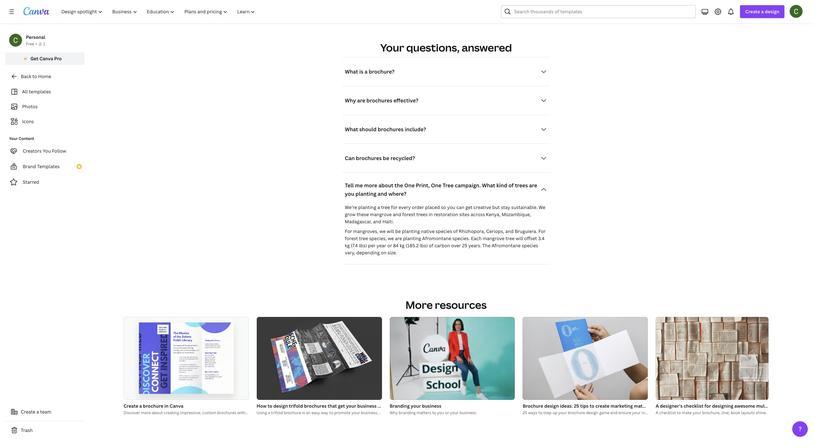 Task type: describe. For each thing, give the bounding box(es) containing it.
can
[[345, 155, 355, 162]]

brochures right can
[[356, 155, 382, 162]]

1 vertical spatial layouts
[[741, 411, 755, 416]]

tell me more about the one print, one tree campaign. what kind of trees are you planting and where?
[[345, 182, 537, 198]]

1 for from the left
[[345, 228, 352, 235]]

on
[[381, 250, 387, 256]]

a inside we're planting a tree for every order placed so you can get creative but stay sustainable. we grow these mangrove and forest trees in restoration sites across kenya, mozambique, madagascar, and haiti.
[[378, 204, 380, 211]]

what should brochures include? button
[[342, 123, 550, 136]]

planting inside tell me more about the one print, one tree campaign. what kind of trees are you planting and where?
[[356, 190, 377, 198]]

tree
[[443, 182, 454, 189]]

1 horizontal spatial checklist
[[684, 403, 704, 410]]

what is a brochure?
[[345, 68, 395, 75]]

business.
[[460, 411, 477, 416]]

native
[[421, 228, 435, 235]]

we're planting a tree for every order placed so you can get creative but stay sustainable. we grow these mangrove and forest trees in restoration sites across kenya, mozambique, madagascar, and haiti.
[[345, 204, 546, 225]]

all templates link
[[9, 86, 81, 98]]

species.
[[453, 236, 470, 242]]

2 kg from the left
[[400, 243, 405, 249]]

page
[[770, 403, 780, 410]]

in inside create a brochure in canva discover more about creating impressive, custom brochures with canva.
[[164, 403, 169, 410]]

a designer's checklist for designing awesome multi-page layouts link
[[656, 403, 798, 410]]

0 horizontal spatial of
[[429, 243, 434, 249]]

sustainable.
[[512, 204, 538, 211]]

your content
[[9, 136, 34, 142]]

branding your business image
[[390, 317, 515, 401]]

about inside create a brochure in canva discover more about creating impressive, custom brochures with canva.
[[152, 411, 163, 416]]

icons link
[[9, 116, 81, 128]]

these
[[357, 212, 369, 218]]

1 a from the top
[[656, 403, 659, 410]]

what for what is a brochure?
[[345, 68, 358, 75]]

you
[[43, 148, 51, 154]]

ideas:
[[560, 403, 573, 410]]

placed
[[425, 204, 440, 211]]

1 horizontal spatial we
[[388, 236, 394, 242]]

you inside we're planting a tree for every order placed so you can get creative but stay sustainable. we grow these mangrove and forest trees in restoration sites across kenya, mozambique, madagascar, and haiti.
[[447, 204, 456, 211]]

create a design button
[[740, 5, 785, 18]]

year
[[377, 243, 386, 249]]

personal
[[26, 34, 45, 40]]

a designer's checklist for designing awesome multi-page layouts image
[[650, 317, 775, 401]]

business inside branding your business why branding matters to you or your business.
[[422, 403, 441, 410]]

•
[[35, 41, 37, 47]]

planting inside we're planting a tree for every order placed so you can get creative but stay sustainable. we grow these mangrove and forest trees in restoration sites across kenya, mozambique, madagascar, and haiti.
[[358, 204, 376, 211]]

1 vertical spatial afromontane
[[492, 243, 521, 249]]

impressive,
[[180, 411, 201, 416]]

custom
[[202, 411, 216, 416]]

2 for from the left
[[539, 228, 546, 235]]

brand
[[23, 164, 36, 170]]

1 horizontal spatial species
[[522, 243, 538, 249]]

brochure,
[[703, 411, 721, 416]]

we
[[539, 204, 546, 211]]

you inside tell me more about the one print, one tree campaign. what kind of trees are you planting and where?
[[345, 190, 354, 198]]

years.
[[469, 243, 482, 249]]

create
[[596, 403, 610, 410]]

top level navigation element
[[57, 5, 261, 18]]

pro
[[54, 56, 62, 62]]

your for your content
[[9, 136, 18, 142]]

creators
[[23, 148, 42, 154]]

icons
[[22, 119, 34, 125]]

(7.4
[[351, 243, 358, 249]]

tell me more about the one print, one tree campaign. what kind of trees are you planting and where? button
[[342, 181, 550, 199]]

0 horizontal spatial will
[[387, 228, 394, 235]]

be inside the brochure design ideas: 25 tips to create marketing materials that sell 25 ways to step up your brochure design game and ensure your information will be shared.
[[672, 411, 677, 416]]

marketing
[[611, 403, 633, 410]]

game
[[600, 411, 610, 416]]

about inside tell me more about the one print, one tree campaign. what kind of trees are you planting and where?
[[379, 182, 394, 189]]

0 vertical spatial afromontane
[[422, 236, 451, 242]]

but
[[493, 204, 500, 211]]

back
[[21, 73, 31, 80]]

what should brochures include?
[[345, 126, 426, 133]]

brochure inside create a brochure in canva discover more about creating impressive, custom brochures with canva.
[[143, 403, 163, 410]]

0 vertical spatial layouts
[[782, 403, 798, 410]]

all
[[22, 89, 28, 95]]

home
[[38, 73, 51, 80]]

should
[[359, 126, 377, 133]]

Search search field
[[514, 6, 692, 18]]

tips
[[580, 403, 589, 410]]

0 horizontal spatial are
[[357, 97, 365, 104]]

of inside tell me more about the one print, one tree campaign. what kind of trees are you planting and where?
[[509, 182, 514, 189]]

creators you follow link
[[5, 145, 84, 158]]

create a brochure in canva link
[[124, 403, 249, 410]]

trees inside tell me more about the one print, one tree campaign. what kind of trees are you planting and where?
[[515, 182, 528, 189]]

0 horizontal spatial species
[[436, 228, 452, 235]]

get canva pro
[[30, 56, 62, 62]]

across
[[471, 212, 485, 218]]

photos
[[22, 104, 38, 110]]

over
[[451, 243, 461, 249]]

so
[[441, 204, 446, 211]]

free
[[26, 41, 34, 47]]

1 vertical spatial 25
[[574, 403, 579, 410]]

starred
[[23, 179, 39, 185]]

create for create a design
[[746, 8, 760, 15]]

questions,
[[406, 40, 460, 54]]

2 a from the top
[[656, 411, 659, 416]]

and inside the brochure design ideas: 25 tips to create marketing materials that sell 25 ways to step up your brochure design game and ensure your information will be shared.
[[611, 411, 618, 416]]

be inside dropdown button
[[383, 155, 389, 162]]

forest inside for mangroves, we will be planting native species of rhizhopora, ceriops, and bruguiera. for forest tree species, we are planting afromontane species. each mangrove tree will offset 3.4 kg (7.4 lbs) per year or 84 kg (185.2 lbs) of carbon over 25 years. the afromontane species vary, depending on size.
[[345, 236, 358, 242]]

with
[[237, 411, 246, 416]]

how to design and print your brochure image
[[418, 0, 665, 10]]

for mangroves, we will be planting native species of rhizhopora, ceriops, and bruguiera. for forest tree species, we are planting afromontane species. each mangrove tree will offset 3.4 kg (7.4 lbs) per year or 84 kg (185.2 lbs) of carbon over 25 years. the afromontane species vary, depending on size.
[[345, 228, 546, 256]]

0 horizontal spatial tree
[[359, 236, 368, 242]]

size.
[[388, 250, 397, 256]]

brochure inside the brochure design ideas: 25 tips to create marketing materials that sell 25 ways to step up your brochure design game and ensure your information will be shared.
[[568, 411, 585, 416]]

can
[[457, 204, 465, 211]]

your for your questions, answered
[[380, 40, 404, 54]]

or inside for mangroves, we will be planting native species of rhizhopora, ceriops, and bruguiera. for forest tree species, we are planting afromontane species. each mangrove tree will offset 3.4 kg (7.4 lbs) per year or 84 kg (185.2 lbs) of carbon over 25 years. the afromontane species vary, depending on size.
[[387, 243, 392, 249]]

me
[[355, 182, 363, 189]]

where?
[[389, 190, 407, 198]]

forest inside we're planting a tree for every order placed so you can get creative but stay sustainable. we grow these mangrove and forest trees in restoration sites across kenya, mozambique, madagascar, and haiti.
[[402, 212, 415, 218]]

get inside we're planting a tree for every order placed so you can get creative but stay sustainable. we grow these mangrove and forest trees in restoration sites across kenya, mozambique, madagascar, and haiti.
[[466, 204, 473, 211]]

why are brochures effective? button
[[342, 94, 550, 107]]

photos link
[[9, 101, 81, 113]]

can brochures be recycled? button
[[342, 152, 550, 165]]

kenya,
[[486, 212, 501, 218]]

a for create a team
[[36, 409, 39, 416]]

back to home
[[21, 73, 51, 80]]

are inside for mangroves, we will be planting native species of rhizhopora, ceriops, and bruguiera. for forest tree species, we are planting afromontane species. each mangrove tree will offset 3.4 kg (7.4 lbs) per year or 84 kg (185.2 lbs) of carbon over 25 years. the afromontane species vary, depending on size.
[[395, 236, 402, 242]]

3.4
[[538, 236, 545, 242]]

1 kg from the left
[[345, 243, 350, 249]]

discover
[[124, 411, 140, 416]]

design left the trifold
[[274, 403, 288, 410]]

each
[[471, 236, 482, 242]]

brochure design ideas: 25 tips to create marketing materials that sell link
[[523, 403, 674, 410]]

business inside how to design trifold brochures that get your business noticed link
[[357, 403, 377, 410]]

branding your business link
[[390, 403, 515, 410]]

and left "haiti."
[[373, 219, 381, 225]]

and inside tell me more about the one print, one tree campaign. what kind of trees are you planting and where?
[[378, 190, 387, 198]]

how to design trifold brochures that get your business noticed link
[[257, 403, 395, 410]]

that inside the brochure design ideas: 25 tips to create marketing materials that sell 25 ways to step up your brochure design game and ensure your information will be shared.
[[656, 403, 665, 410]]

brand templates link
[[5, 160, 84, 173]]

why inside dropdown button
[[345, 97, 356, 104]]

campaign.
[[455, 182, 481, 189]]

create a brochure in canva image
[[124, 317, 249, 401]]

species,
[[369, 236, 387, 242]]

step
[[544, 411, 552, 416]]

why inside branding your business why branding matters to you or your business.
[[390, 411, 398, 416]]



Task type: locate. For each thing, give the bounding box(es) containing it.
canva up creating
[[170, 403, 183, 410]]

trees right kind in the right top of the page
[[515, 182, 528, 189]]

will inside the brochure design ideas: 25 tips to create marketing materials that sell 25 ways to step up your brochure design game and ensure your information will be shared.
[[665, 411, 671, 416]]

2 vertical spatial are
[[395, 236, 402, 242]]

0 horizontal spatial trees
[[417, 212, 428, 218]]

and down every
[[393, 212, 401, 218]]

2 vertical spatial will
[[665, 411, 671, 416]]

stay
[[501, 204, 510, 211]]

0 horizontal spatial lbs)
[[359, 243, 367, 249]]

are down is
[[357, 97, 365, 104]]

1 horizontal spatial tree
[[381, 204, 390, 211]]

more resources
[[406, 298, 487, 312]]

create for create a team
[[21, 409, 35, 416]]

noticed
[[378, 403, 395, 410]]

25 left ways on the right bottom of the page
[[523, 411, 527, 416]]

what for what should brochures include?
[[345, 126, 358, 133]]

layouts down awesome
[[741, 411, 755, 416]]

shared.
[[678, 411, 692, 416]]

2 that from the left
[[656, 403, 665, 410]]

1 vertical spatial trees
[[417, 212, 428, 218]]

design inside "dropdown button"
[[765, 8, 780, 15]]

and right ceriops,
[[506, 228, 514, 235]]

and left where?
[[378, 190, 387, 198]]

a inside "dropdown button"
[[761, 8, 764, 15]]

include?
[[405, 126, 426, 133]]

mangrove up "haiti."
[[370, 212, 392, 218]]

1 horizontal spatial kg
[[400, 243, 405, 249]]

1 horizontal spatial layouts
[[782, 403, 798, 410]]

0 vertical spatial get
[[466, 204, 473, 211]]

0 horizontal spatial forest
[[345, 236, 358, 242]]

are inside tell me more about the one print, one tree campaign. what kind of trees are you planting and where?
[[529, 182, 537, 189]]

brochures right should
[[378, 126, 404, 133]]

are up sustainable.
[[529, 182, 537, 189]]

0 vertical spatial mangrove
[[370, 212, 392, 218]]

design down brochure design ideas: 25 tips to create marketing materials that sell link
[[586, 411, 599, 416]]

you right 'so'
[[447, 204, 456, 211]]

ceriops,
[[486, 228, 504, 235]]

0 horizontal spatial about
[[152, 411, 163, 416]]

0 horizontal spatial that
[[328, 403, 337, 410]]

one left the tree
[[431, 182, 442, 189]]

or left 84 at bottom
[[387, 243, 392, 249]]

your up brochure?
[[380, 40, 404, 54]]

trifold
[[289, 403, 303, 410]]

or inside branding your business why branding matters to you or your business.
[[445, 411, 449, 416]]

1 horizontal spatial afromontane
[[492, 243, 521, 249]]

for down madagascar,
[[345, 228, 352, 235]]

1 horizontal spatial of
[[453, 228, 458, 235]]

will down sell
[[665, 411, 671, 416]]

your left content
[[9, 136, 18, 142]]

1 vertical spatial what
[[345, 126, 358, 133]]

you inside branding your business why branding matters to you or your business.
[[437, 411, 444, 416]]

1 horizontal spatial be
[[395, 228, 401, 235]]

haiti.
[[383, 219, 394, 225]]

business up matters
[[422, 403, 441, 410]]

2 vertical spatial be
[[672, 411, 677, 416]]

tree left offset
[[506, 236, 515, 242]]

None search field
[[501, 5, 696, 18]]

will down "haiti."
[[387, 228, 394, 235]]

0 vertical spatial your
[[380, 40, 404, 54]]

mangrove inside we're planting a tree for every order placed so you can get creative but stay sustainable. we grow these mangrove and forest trees in restoration sites across kenya, mozambique, madagascar, and haiti.
[[370, 212, 392, 218]]

what left is
[[345, 68, 358, 75]]

1 horizontal spatial about
[[379, 182, 394, 189]]

1 horizontal spatial get
[[466, 204, 473, 211]]

tree up "haiti."
[[381, 204, 390, 211]]

trees inside we're planting a tree for every order placed so you can get creative but stay sustainable. we grow these mangrove and forest trees in restoration sites across kenya, mozambique, madagascar, and haiti.
[[417, 212, 428, 218]]

afromontane up carbon
[[422, 236, 451, 242]]

creative
[[474, 204, 491, 211]]

be left recycled?
[[383, 155, 389, 162]]

canva inside button
[[39, 56, 53, 62]]

1 horizontal spatial create
[[124, 403, 138, 410]]

multi-
[[756, 403, 770, 410]]

1 horizontal spatial canva
[[170, 403, 183, 410]]

2 vertical spatial you
[[437, 411, 444, 416]]

of up species. at bottom right
[[453, 228, 458, 235]]

1 horizontal spatial will
[[516, 236, 523, 242]]

christina overa image
[[790, 5, 803, 18]]

afromontane
[[422, 236, 451, 242], [492, 243, 521, 249]]

the
[[483, 243, 491, 249]]

canva.
[[247, 411, 259, 416]]

that inside how to design trifold brochures that get your business noticed link
[[328, 403, 337, 410]]

1 vertical spatial canva
[[170, 403, 183, 410]]

0 vertical spatial trees
[[515, 182, 528, 189]]

create inside button
[[21, 409, 35, 416]]

for up brochure,
[[705, 403, 711, 410]]

0 vertical spatial or
[[387, 243, 392, 249]]

depending
[[357, 250, 380, 256]]

about left the
[[379, 182, 394, 189]]

0 vertical spatial are
[[357, 97, 365, 104]]

0 vertical spatial more
[[364, 182, 377, 189]]

more right discover
[[141, 411, 151, 416]]

we up species,
[[380, 228, 386, 235]]

in
[[429, 212, 433, 218], [164, 403, 169, 410]]

or down branding your business link
[[445, 411, 449, 416]]

0 vertical spatial be
[[383, 155, 389, 162]]

1 horizontal spatial business
[[422, 403, 441, 410]]

about left creating
[[152, 411, 163, 416]]

0 vertical spatial 25
[[462, 243, 467, 249]]

designer's
[[660, 403, 683, 410]]

2 horizontal spatial be
[[672, 411, 677, 416]]

brochure?
[[369, 68, 395, 75]]

2 horizontal spatial of
[[509, 182, 514, 189]]

resources
[[435, 298, 487, 312]]

a left 'shared.'
[[656, 411, 659, 416]]

0 vertical spatial will
[[387, 228, 394, 235]]

1 vertical spatial get
[[338, 403, 345, 410]]

1 horizontal spatial in
[[429, 212, 433, 218]]

in up creating
[[164, 403, 169, 410]]

2 vertical spatial what
[[482, 182, 495, 189]]

1 that from the left
[[328, 403, 337, 410]]

effective?
[[394, 97, 419, 104]]

84
[[393, 243, 399, 249]]

0 vertical spatial why
[[345, 97, 356, 104]]

2 horizontal spatial tree
[[506, 236, 515, 242]]

2 business from the left
[[422, 403, 441, 410]]

1 vertical spatial species
[[522, 243, 538, 249]]

1 business from the left
[[357, 403, 377, 410]]

0 horizontal spatial be
[[383, 155, 389, 162]]

0 horizontal spatial layouts
[[741, 411, 755, 416]]

1 lbs) from the left
[[359, 243, 367, 249]]

tree down mangroves,
[[359, 236, 368, 242]]

create for create a brochure in canva discover more about creating impressive, custom brochures with canva.
[[124, 403, 138, 410]]

what inside dropdown button
[[345, 126, 358, 133]]

a for create a brochure in canva discover more about creating impressive, custom brochures with canva.
[[139, 403, 142, 410]]

1 horizontal spatial more
[[364, 182, 377, 189]]

create a team
[[21, 409, 51, 416]]

brochures inside dropdown button
[[378, 126, 404, 133]]

0 horizontal spatial create
[[21, 409, 35, 416]]

brochures inside create a brochure in canva discover more about creating impressive, custom brochures with canva.
[[217, 411, 236, 416]]

free •
[[26, 41, 37, 47]]

to right tips
[[590, 403, 595, 410]]

you
[[345, 190, 354, 198], [447, 204, 456, 211], [437, 411, 444, 416]]

0 horizontal spatial more
[[141, 411, 151, 416]]

more inside tell me more about the one print, one tree campaign. what kind of trees are you planting and where?
[[364, 182, 377, 189]]

creating
[[164, 411, 179, 416]]

forest down every
[[402, 212, 415, 218]]

up
[[553, 411, 558, 416]]

0 vertical spatial brochure
[[143, 403, 163, 410]]

create a design
[[746, 8, 780, 15]]

to right how
[[268, 403, 272, 410]]

0 horizontal spatial get
[[338, 403, 345, 410]]

in inside we're planting a tree for every order placed so you can get creative but stay sustainable. we grow these mangrove and forest trees in restoration sites across kenya, mozambique, madagascar, and haiti.
[[429, 212, 433, 218]]

materials
[[634, 403, 655, 410]]

brochures left 'with'
[[217, 411, 236, 416]]

your inside a designer's checklist for designing awesome multi-page layouts a checklist to make your brochure, zine, book layouts shine.
[[693, 411, 702, 416]]

1 horizontal spatial your
[[380, 40, 404, 54]]

a for create a design
[[761, 8, 764, 15]]

to left the step
[[539, 411, 543, 416]]

25 inside for mangroves, we will be planting native species of rhizhopora, ceriops, and bruguiera. for forest tree species, we are planting afromontane species. each mangrove tree will offset 3.4 kg (7.4 lbs) per year or 84 kg (185.2 lbs) of carbon over 25 years. the afromontane species vary, depending on size.
[[462, 243, 467, 249]]

lbs) right (185.2
[[420, 243, 428, 249]]

a up information
[[656, 403, 659, 410]]

0 horizontal spatial kg
[[345, 243, 350, 249]]

1 horizontal spatial or
[[445, 411, 449, 416]]

designing
[[712, 403, 734, 410]]

1 vertical spatial mangrove
[[483, 236, 505, 242]]

branding your business why branding matters to you or your business.
[[390, 403, 477, 416]]

follow
[[52, 148, 66, 154]]

brochure
[[523, 403, 543, 410]]

0 horizontal spatial canva
[[39, 56, 53, 62]]

branding
[[390, 403, 410, 410]]

brochures
[[367, 97, 392, 104], [378, 126, 404, 133], [356, 155, 382, 162], [304, 403, 327, 410], [217, 411, 236, 416]]

a designer's checklist for designing awesome multi-page layouts a checklist to make your brochure, zine, book layouts shine.
[[656, 403, 798, 416]]

1 vertical spatial we
[[388, 236, 394, 242]]

0 vertical spatial you
[[345, 190, 354, 198]]

vary,
[[345, 250, 355, 256]]

0 horizontal spatial afromontane
[[422, 236, 451, 242]]

the
[[395, 182, 403, 189]]

can brochures be recycled?
[[345, 155, 415, 162]]

a
[[761, 8, 764, 15], [365, 68, 368, 75], [378, 204, 380, 211], [139, 403, 142, 410], [36, 409, 39, 416]]

1 horizontal spatial forest
[[402, 212, 415, 218]]

what left should
[[345, 126, 358, 133]]

design left christina overa icon
[[765, 8, 780, 15]]

to right back
[[32, 73, 37, 80]]

to right matters
[[432, 411, 436, 416]]

trees down the order
[[417, 212, 428, 218]]

0 vertical spatial what
[[345, 68, 358, 75]]

and inside for mangroves, we will be planting native species of rhizhopora, ceriops, and bruguiera. for forest tree species, we are planting afromontane species. each mangrove tree will offset 3.4 kg (7.4 lbs) per year or 84 kg (185.2 lbs) of carbon over 25 years. the afromontane species vary, depending on size.
[[506, 228, 514, 235]]

are up 84 at bottom
[[395, 236, 402, 242]]

shine.
[[756, 411, 767, 416]]

canva inside create a brochure in canva discover more about creating impressive, custom brochures with canva.
[[170, 403, 183, 410]]

get canva pro button
[[5, 53, 84, 65]]

species up carbon
[[436, 228, 452, 235]]

print,
[[416, 182, 430, 189]]

1 vertical spatial of
[[453, 228, 458, 235]]

0 horizontal spatial you
[[345, 190, 354, 198]]

for inside a designer's checklist for designing awesome multi-page layouts a checklist to make your brochure, zine, book layouts shine.
[[705, 403, 711, 410]]

2 vertical spatial 25
[[523, 411, 527, 416]]

of right kind in the right top of the page
[[509, 182, 514, 189]]

to inside branding your business why branding matters to you or your business.
[[432, 411, 436, 416]]

0 vertical spatial in
[[429, 212, 433, 218]]

1 horizontal spatial why
[[390, 411, 398, 416]]

2 horizontal spatial create
[[746, 8, 760, 15]]

brochures right the trifold
[[304, 403, 327, 410]]

0 horizontal spatial or
[[387, 243, 392, 249]]

a inside button
[[36, 409, 39, 416]]

afromontane down ceriops,
[[492, 243, 521, 249]]

get
[[30, 56, 38, 62]]

checklist up "make"
[[684, 403, 704, 410]]

for inside we're planting a tree for every order placed so you can get creative but stay sustainable. we grow these mangrove and forest trees in restoration sites across kenya, mozambique, madagascar, and haiti.
[[391, 204, 398, 211]]

brochure design ideas: 25 tips to create marketing materials that sell 25 ways to step up your brochure design game and ensure your information will be shared.
[[523, 403, 692, 416]]

2 lbs) from the left
[[420, 243, 428, 249]]

1 horizontal spatial brochure
[[568, 411, 585, 416]]

25 left tips
[[574, 403, 579, 410]]

why
[[345, 97, 356, 104], [390, 411, 398, 416]]

1 vertical spatial more
[[141, 411, 151, 416]]

1 vertical spatial checklist
[[660, 411, 676, 416]]

1 horizontal spatial mangrove
[[483, 236, 505, 242]]

what left kind in the right top of the page
[[482, 182, 495, 189]]

team
[[40, 409, 51, 416]]

for left every
[[391, 204, 398, 211]]

1 vertical spatial be
[[395, 228, 401, 235]]

0 horizontal spatial for
[[345, 228, 352, 235]]

brochure design ideas: 25 tips to create marketing materials that sell image
[[523, 317, 648, 401]]

for up 3.4
[[539, 228, 546, 235]]

2 horizontal spatial 25
[[574, 403, 579, 410]]

create inside create a brochure in canva discover more about creating impressive, custom brochures with canva.
[[124, 403, 138, 410]]

species down offset
[[522, 243, 538, 249]]

tree inside we're planting a tree for every order placed so you can get creative but stay sustainable. we grow these mangrove and forest trees in restoration sites across kenya, mozambique, madagascar, and haiti.
[[381, 204, 390, 211]]

be up 84 at bottom
[[395, 228, 401, 235]]

you down tell
[[345, 190, 354, 198]]

0 vertical spatial species
[[436, 228, 452, 235]]

to inside a designer's checklist for designing awesome multi-page layouts a checklist to make your brochure, zine, book layouts shine.
[[677, 411, 681, 416]]

design up up
[[545, 403, 559, 410]]

a inside create a brochure in canva discover more about creating impressive, custom brochures with canva.
[[139, 403, 142, 410]]

in down placed at the right of page
[[429, 212, 433, 218]]

brochures left the "effective?"
[[367, 97, 392, 104]]

1 horizontal spatial lbs)
[[420, 243, 428, 249]]

what inside dropdown button
[[345, 68, 358, 75]]

kg right 84 at bottom
[[400, 243, 405, 249]]

1 vertical spatial are
[[529, 182, 537, 189]]

recycled?
[[391, 155, 415, 162]]

brand templates
[[23, 164, 60, 170]]

1 vertical spatial why
[[390, 411, 398, 416]]

0 vertical spatial about
[[379, 182, 394, 189]]

1 horizontal spatial are
[[395, 236, 402, 242]]

how to design trifold brochures that get your business noticed image
[[257, 317, 382, 401]]

tell
[[345, 182, 354, 189]]

zine,
[[722, 411, 730, 416]]

be inside for mangroves, we will be planting native species of rhizhopora, ceriops, and bruguiera. for forest tree species, we are planting afromontane species. each mangrove tree will offset 3.4 kg (7.4 lbs) per year or 84 kg (185.2 lbs) of carbon over 25 years. the afromontane species vary, depending on size.
[[395, 228, 401, 235]]

are
[[357, 97, 365, 104], [529, 182, 537, 189], [395, 236, 402, 242]]

2 horizontal spatial are
[[529, 182, 537, 189]]

create a brochure in canva discover more about creating impressive, custom brochures with canva.
[[124, 403, 259, 416]]

business left noticed
[[357, 403, 377, 410]]

templates
[[29, 89, 51, 95]]

(185.2
[[406, 243, 419, 249]]

0 vertical spatial we
[[380, 228, 386, 235]]

book
[[731, 411, 740, 416]]

trash
[[21, 428, 33, 434]]

will down bruguiera.
[[516, 236, 523, 242]]

templates
[[37, 164, 60, 170]]

awesome
[[735, 403, 755, 410]]

sell
[[666, 403, 674, 410]]

more inside create a brochure in canva discover more about creating impressive, custom brochures with canva.
[[141, 411, 151, 416]]

starred link
[[5, 176, 84, 189]]

order
[[412, 204, 424, 211]]

more right 'me'
[[364, 182, 377, 189]]

0 vertical spatial checklist
[[684, 403, 704, 410]]

carbon
[[435, 243, 450, 249]]

0 vertical spatial for
[[391, 204, 398, 211]]

be down designer's
[[672, 411, 677, 416]]

1 vertical spatial in
[[164, 403, 169, 410]]

forest up (7.4
[[345, 236, 358, 242]]

one right the
[[404, 182, 415, 189]]

matters
[[417, 411, 431, 416]]

lbs)
[[359, 243, 367, 249], [420, 243, 428, 249]]

1 vertical spatial about
[[152, 411, 163, 416]]

1 one from the left
[[404, 182, 415, 189]]

0 horizontal spatial your
[[9, 136, 18, 142]]

we up 84 at bottom
[[388, 236, 394, 242]]

1 vertical spatial you
[[447, 204, 456, 211]]

mangrove inside for mangroves, we will be planting native species of rhizhopora, ceriops, and bruguiera. for forest tree species, we are planting afromontane species. each mangrove tree will offset 3.4 kg (7.4 lbs) per year or 84 kg (185.2 lbs) of carbon over 25 years. the afromontane species vary, depending on size.
[[483, 236, 505, 242]]

canva left pro
[[39, 56, 53, 62]]

mangrove down ceriops,
[[483, 236, 505, 242]]

0 horizontal spatial business
[[357, 403, 377, 410]]

2 one from the left
[[431, 182, 442, 189]]

1 horizontal spatial you
[[437, 411, 444, 416]]

more
[[406, 298, 433, 312]]

create inside "dropdown button"
[[746, 8, 760, 15]]

kg left (7.4
[[345, 243, 350, 249]]

for
[[345, 228, 352, 235], [539, 228, 546, 235]]

25 down species. at bottom right
[[462, 243, 467, 249]]

and
[[378, 190, 387, 198], [393, 212, 401, 218], [373, 219, 381, 225], [506, 228, 514, 235], [611, 411, 618, 416]]

0 horizontal spatial in
[[164, 403, 169, 410]]

and right game
[[611, 411, 618, 416]]

0 horizontal spatial we
[[380, 228, 386, 235]]

layouts right page on the bottom right of the page
[[782, 403, 798, 410]]

more
[[364, 182, 377, 189], [141, 411, 151, 416]]

lbs) right (7.4
[[359, 243, 367, 249]]

of left carbon
[[429, 243, 434, 249]]

kind
[[497, 182, 507, 189]]

1 horizontal spatial for
[[705, 403, 711, 410]]

you down branding your business link
[[437, 411, 444, 416]]

to left "make"
[[677, 411, 681, 416]]

madagascar,
[[345, 219, 372, 225]]

checklist down sell
[[660, 411, 676, 416]]

2 horizontal spatial you
[[447, 204, 456, 211]]

a inside dropdown button
[[365, 68, 368, 75]]

how
[[257, 403, 267, 410]]

bruguiera.
[[515, 228, 538, 235]]

1 vertical spatial for
[[705, 403, 711, 410]]

what inside tell me more about the one print, one tree campaign. what kind of trees are you planting and where?
[[482, 182, 495, 189]]



Task type: vqa. For each thing, say whether or not it's contained in the screenshot.
MAGIC DESIGN 'link'
no



